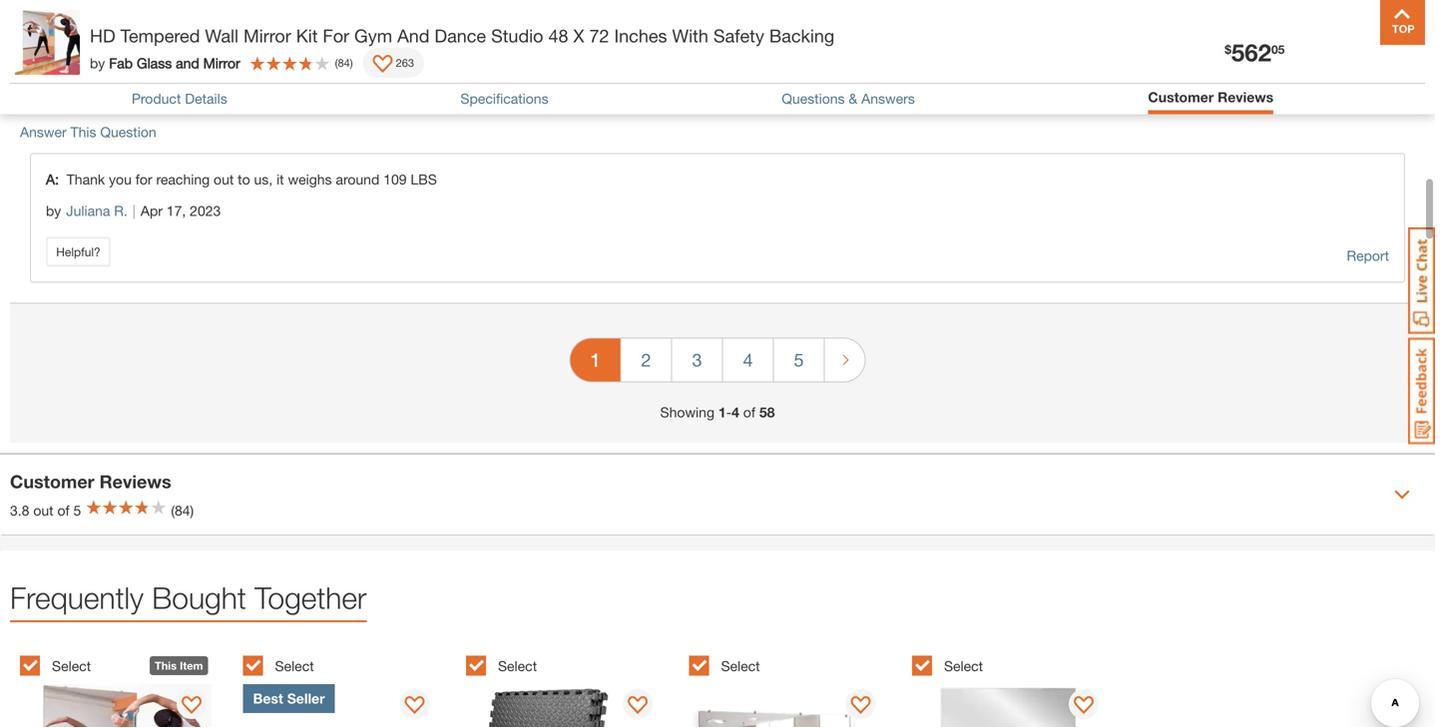 Task type: locate. For each thing, give the bounding box(es) containing it.
24 in. w x 24 in. l x 3/4 in. t extra thick interlocking puzzle exercise mat for home and gym equipment (72 sq. ft.) image
[[466, 685, 658, 728]]

select inside 1 / 5 group
[[52, 658, 91, 675]]

feedback link image
[[1409, 337, 1436, 445]]

by fab glass and mirror
[[90, 55, 240, 71]]

0 vertical spatial |
[[89, 72, 92, 89]]

apr
[[97, 72, 119, 89], [141, 203, 163, 219]]

for up (
[[323, 25, 349, 46]]

customer reviews down diy
[[1148, 89, 1274, 105]]

annealed wall mirror kit for gym and dance studio 48 x 60 inches with safety backing image
[[689, 685, 881, 728]]

3 display image from the left
[[851, 697, 871, 717]]

answer up the a:
[[20, 124, 67, 140]]

gym
[[354, 25, 392, 46]]

1 horizontal spatial 4
[[743, 349, 753, 371]]

you
[[109, 171, 132, 188]]

select for 3 / 5 group
[[498, 658, 537, 675]]

17,
[[167, 203, 186, 219]]

1 vertical spatial mirror
[[203, 55, 240, 71]]

2 display image from the left
[[628, 697, 648, 717]]

0 vertical spatial customer
[[1148, 89, 1214, 105]]

diy
[[1206, 52, 1232, 71]]

customer down diy
[[1148, 89, 1214, 105]]

8 link
[[1364, 19, 1412, 72]]

select
[[52, 658, 91, 675], [275, 658, 314, 675], [498, 658, 537, 675], [721, 658, 760, 675], [944, 658, 983, 675]]

of left the 58
[[744, 404, 756, 421]]

0 horizontal spatial 2023
[[146, 72, 177, 89]]

0 vertical spatial this
[[70, 124, 96, 140]]

at
[[545, 36, 560, 57]]

1 horizontal spatial 2023
[[190, 203, 221, 219]]

weighs
[[288, 171, 332, 188]]

1 horizontal spatial 5
[[794, 349, 804, 371]]

frequently
[[10, 581, 144, 616]]

1 horizontal spatial reviews
[[1218, 89, 1274, 105]]

for
[[323, 25, 349, 46], [390, 36, 416, 57]]

0 horizontal spatial mirror
[[203, 55, 240, 71]]

5 select from the left
[[944, 658, 983, 675]]

0 horizontal spatial apr
[[97, 72, 119, 89]]

1 horizontal spatial 84
[[338, 56, 350, 69]]

to
[[238, 171, 250, 188]]

36 in. w x 48 in. h rectangular frameless polished edge wall bathroom vanity mirror in silver image
[[912, 685, 1104, 728]]

best
[[253, 691, 283, 707]]

0 horizontal spatial for
[[323, 25, 349, 46]]

by for thank
[[46, 203, 61, 219]]

this
[[70, 124, 96, 140], [155, 660, 177, 673]]

a:
[[46, 171, 59, 188]]

0 vertical spatial 1
[[1276, 51, 1287, 73]]

1 vertical spatial customer reviews
[[10, 471, 171, 493]]

0 vertical spatial apr
[[97, 72, 119, 89]]

0 vertical spatial mirror
[[244, 25, 291, 46]]

out left "to"
[[214, 171, 234, 188]]

product details
[[132, 90, 227, 107]]

3 select from the left
[[498, 658, 537, 675]]

customer reviews up 3.8 out of 5
[[10, 471, 171, 493]]

0 horizontal spatial customer
[[10, 471, 94, 493]]

help
[[506, 36, 540, 57]]

94015 button
[[291, 38, 359, 58]]

1 horizontal spatial apr
[[141, 203, 163, 219]]

mirror
[[244, 25, 291, 46], [203, 55, 240, 71]]

with
[[672, 25, 709, 46]]

14,
[[123, 72, 142, 89]]

this left question
[[70, 124, 96, 140]]

select inside 2 / 5 group
[[275, 658, 314, 675]]

1 right "showing"
[[719, 404, 726, 421]]

0 horizontal spatial of
[[57, 503, 70, 519]]

display image
[[405, 697, 425, 717], [628, 697, 648, 717], [851, 697, 871, 717], [1074, 697, 1094, 717]]

out inside questions "element"
[[214, 171, 234, 188]]

2023 right 17,
[[190, 203, 221, 219]]

0 vertical spatial out
[[214, 171, 234, 188]]

display image down item
[[182, 697, 202, 717]]

1 vertical spatial reviews
[[99, 471, 171, 493]]

0 vertical spatial 4
[[743, 349, 753, 371]]

1 vertical spatial customer
[[10, 471, 94, 493]]

562
[[1232, 38, 1272, 66]]

select for 5 / 5 group in the right bottom of the page
[[944, 658, 983, 675]]

product details button
[[132, 90, 227, 107], [132, 90, 227, 107]]

display image inside 5 / 5 group
[[1074, 697, 1094, 717]]

0 vertical spatial answer
[[1292, 51, 1359, 73]]

0 horizontal spatial 1
[[719, 404, 726, 421]]

1 vertical spatial of
[[57, 503, 70, 519]]

apr left 17,
[[141, 203, 163, 219]]

0 horizontal spatial out
[[33, 503, 53, 519]]

1 horizontal spatial 1
[[1276, 51, 1287, 73]]

1 display image from the left
[[405, 697, 425, 717]]

out right 3.8
[[33, 503, 53, 519]]

1 horizontal spatial customer reviews
[[1148, 89, 1274, 105]]

1 / 5 group
[[20, 645, 233, 728]]

by down the a:
[[46, 203, 61, 219]]

questions & answers button
[[782, 90, 915, 107], [782, 90, 915, 107]]

2 select from the left
[[275, 658, 314, 675]]

navigation
[[569, 324, 866, 402]]

1 horizontal spatial of
[[744, 404, 756, 421]]

3.8
[[10, 503, 29, 519]]

1 vertical spatial this
[[155, 660, 177, 673]]

0 vertical spatial of
[[744, 404, 756, 421]]

4
[[743, 349, 753, 371], [732, 404, 740, 421]]

1 horizontal spatial by
[[46, 203, 61, 219]]

5 right 4 link
[[794, 349, 804, 371]]

1 vertical spatial display image
[[182, 697, 202, 717]]

select for '4 / 5' group
[[721, 658, 760, 675]]

8
[[1392, 22, 1399, 36]]

mirror left kit
[[244, 25, 291, 46]]

5 right 3.8
[[73, 503, 81, 519]]

0 horizontal spatial 84
[[250, 36, 270, 57]]

1 right 562
[[1276, 51, 1287, 73]]

4 right "3" at the left of the page
[[743, 349, 753, 371]]

What can we help you find today? search field
[[396, 27, 942, 69]]

display image inside '4 / 5' group
[[851, 697, 871, 717]]

answer right 05
[[1292, 51, 1359, 73]]

1 vertical spatial answer
[[20, 124, 67, 140]]

display image for 36 in. w x 48 in. h rectangular frameless polished edge wall bathroom vanity mirror in silver image
[[1074, 697, 1094, 717]]

together
[[255, 581, 367, 616]]

0 vertical spatial customer reviews
[[1148, 89, 1274, 105]]

customer
[[1148, 89, 1214, 105], [10, 471, 94, 493]]

0 vertical spatial 5
[[794, 349, 804, 371]]

answer this question link
[[20, 124, 156, 140]]

2023 down the by fab glass and mirror
[[146, 72, 177, 89]]

0 horizontal spatial reviews
[[99, 471, 171, 493]]

0 horizontal spatial 48
[[211, 36, 231, 57]]

4 select from the left
[[721, 658, 760, 675]]

by up by m2mm | apr 14, 2023
[[90, 55, 105, 71]]

1 vertical spatial |
[[133, 203, 136, 219]]

0 horizontal spatial 5
[[73, 503, 81, 519]]

of right 3.8
[[57, 503, 70, 519]]

$ 562 05
[[1225, 38, 1285, 66]]

select up annealed wall mirror kit for gym and dance studio 48 x 60 inches with safety backing image
[[721, 658, 760, 675]]

studio
[[491, 25, 544, 46]]

1 horizontal spatial |
[[133, 203, 136, 219]]

0 vertical spatial by
[[90, 55, 105, 71]]

select inside 3 / 5 group
[[498, 658, 537, 675]]

for right the weigh?
[[390, 36, 416, 57]]

0 horizontal spatial display image
[[182, 697, 202, 717]]

report
[[1347, 248, 1390, 264]]

estimated
[[421, 36, 501, 57]]

the
[[180, 36, 206, 57]]

4 left the 58
[[732, 404, 740, 421]]

wall
[[205, 25, 239, 46]]

customer up 3.8 out of 5
[[10, 471, 94, 493]]

dance
[[435, 25, 486, 46]]

of
[[744, 404, 756, 421], [57, 503, 70, 519]]

0 horizontal spatial customer reviews
[[10, 471, 171, 493]]

us,
[[254, 171, 273, 188]]

reviews up (84)
[[99, 471, 171, 493]]

select up 36 in. w x 48 in. h rectangular frameless polished edge wall bathroom vanity mirror in silver image
[[944, 658, 983, 675]]

reviews down diy
[[1218, 89, 1274, 105]]

94015
[[314, 38, 359, 57]]

daly city 10pm
[[128, 38, 243, 57]]

select inside '4 / 5' group
[[721, 658, 760, 675]]

display image for 24 in. w x 24 in. l x 3/4 in. t extra thick interlocking puzzle exercise mat for home and gym equipment (72 sq. ft.) image at the bottom left of the page
[[628, 697, 648, 717]]

0 vertical spatial reviews
[[1218, 89, 1274, 105]]

1 vertical spatial by
[[20, 72, 35, 89]]

1 horizontal spatial this
[[155, 660, 177, 673]]

out
[[214, 171, 234, 188], [33, 503, 53, 519]]

showing 1 - 4 of 58
[[660, 404, 775, 421]]

question
[[100, 124, 156, 140]]

1 horizontal spatial out
[[214, 171, 234, 188]]

4 display image from the left
[[1074, 697, 1094, 717]]

hd
[[90, 25, 115, 46]]

1 select from the left
[[52, 658, 91, 675]]

thank
[[67, 171, 105, 188]]

|
[[89, 72, 92, 89], [133, 203, 136, 219]]

customer reviews
[[1148, 89, 1274, 105], [10, 471, 171, 493]]

3
[[692, 349, 702, 371]]

questions
[[782, 90, 845, 107]]

reviews
[[1218, 89, 1274, 105], [99, 471, 171, 493]]

| right m2mm in the top left of the page
[[89, 72, 92, 89]]

mirror down wall
[[203, 55, 240, 71]]

| right r.
[[133, 203, 136, 219]]

48 left "x"
[[211, 36, 231, 57]]

48 left x
[[549, 25, 568, 46]]

display image inside 263 dropdown button
[[373, 55, 393, 75]]

select inside 5 / 5 group
[[944, 658, 983, 675]]

navigation containing 2
[[569, 324, 866, 402]]

answer this question
[[20, 124, 156, 140]]

select up 24 in. w x 24 in. l x 3/4 in. t extra thick interlocking puzzle exercise mat for home and gym equipment (72 sq. ft.) image at the bottom left of the page
[[498, 658, 537, 675]]

0 vertical spatial display image
[[373, 55, 393, 75]]

select up best seller
[[275, 658, 314, 675]]

2 vertical spatial by
[[46, 203, 61, 219]]

1 vertical spatial 5
[[73, 503, 81, 519]]

display image inside 3 / 5 group
[[628, 697, 648, 717]]

much
[[86, 36, 131, 57]]

5 / 5 group
[[912, 645, 1125, 728]]

display image
[[373, 55, 393, 75], [182, 697, 202, 717]]

helpful? button
[[46, 237, 111, 267]]

select down frequently
[[52, 658, 91, 675]]

apr down fab
[[97, 72, 119, 89]]

1 vertical spatial 1
[[719, 404, 726, 421]]

this left item
[[155, 660, 177, 673]]

3.8 out of 5
[[10, 503, 81, 519]]

2 horizontal spatial by
[[90, 55, 105, 71]]

1 horizontal spatial for
[[390, 36, 416, 57]]

84 inside questions "element"
[[250, 36, 270, 57]]

0 horizontal spatial by
[[20, 72, 35, 89]]

84
[[250, 36, 270, 57], [338, 56, 350, 69]]

1 vertical spatial 4
[[732, 404, 740, 421]]

1 horizontal spatial display image
[[373, 55, 393, 75]]

1 horizontal spatial answer
[[1292, 51, 1359, 73]]

the home depot logo image
[[16, 16, 80, 80]]

display image left 263
[[373, 55, 393, 75]]

1 vertical spatial 2023
[[190, 203, 221, 219]]

by for how
[[20, 72, 35, 89]]

0 horizontal spatial this
[[70, 124, 96, 140]]

how
[[44, 36, 81, 57]]

for
[[136, 171, 152, 188]]

around
[[336, 171, 380, 188]]

daly
[[128, 38, 159, 57]]

263 button
[[363, 48, 424, 78]]

q:
[[20, 36, 39, 57]]

by down q:
[[20, 72, 35, 89]]



Task type: vqa. For each thing, say whether or not it's contained in the screenshot.
m2mm button
yes



Task type: describe. For each thing, give the bounding box(es) containing it.
1 horizontal spatial 48
[[549, 25, 568, 46]]

top button
[[1381, 0, 1426, 45]]

a: thank you for reaching out to us, it weighs around 109 lbs
[[46, 171, 437, 188]]

10pm
[[200, 38, 243, 57]]

4 / 5 group
[[689, 645, 902, 728]]

and
[[397, 25, 430, 46]]

questions & answers
[[782, 90, 915, 107]]

3 link
[[672, 339, 722, 382]]

showing
[[660, 404, 715, 421]]

109
[[383, 171, 407, 188]]

safety
[[714, 25, 765, 46]]

select for 2 / 5 group
[[275, 658, 314, 675]]

weigh?
[[327, 36, 385, 57]]

inches
[[614, 25, 667, 46]]

bought
[[152, 581, 246, 616]]

details
[[185, 90, 227, 107]]

1 vertical spatial out
[[33, 503, 53, 519]]

helpful?
[[56, 245, 101, 259]]

select for 1 / 5 group
[[52, 658, 91, 675]]

(
[[335, 56, 338, 69]]

glass
[[137, 55, 172, 71]]

live chat image
[[1409, 228, 1436, 334]]

display image inside 2 / 5 group
[[405, 697, 425, 717]]

&
[[849, 90, 858, 107]]

up
[[604, 36, 624, 57]]

juliana
[[66, 203, 110, 219]]

2 link
[[621, 339, 671, 382]]

m2mm button
[[40, 70, 84, 91]]

mirror
[[275, 36, 322, 57]]

$
[[1225, 42, 1232, 56]]

1 answer
[[1276, 51, 1359, 73]]

product
[[132, 90, 181, 107]]

reaching
[[156, 171, 210, 188]]

x
[[573, 25, 584, 46]]

1 vertical spatial apr
[[141, 203, 163, 219]]

product image image
[[15, 10, 80, 75]]

fab
[[109, 55, 133, 71]]

kit
[[296, 25, 318, 46]]

1 horizontal spatial mirror
[[244, 25, 291, 46]]

-
[[726, 404, 732, 421]]

5 link
[[774, 339, 824, 382]]

this inside 1 / 5 group
[[155, 660, 177, 673]]

pick
[[565, 36, 599, 57]]

city
[[164, 38, 192, 57]]

x
[[236, 36, 245, 57]]

seller
[[287, 691, 325, 707]]

)
[[350, 56, 353, 69]]

1 inside questions "element"
[[1276, 51, 1287, 73]]

lbs
[[411, 171, 437, 188]]

for inside questions "element"
[[390, 36, 416, 57]]

hd tempered wall mirror kit for gym and dance studio 48 x 72 inches with safety backing
[[90, 25, 835, 46]]

specifications
[[461, 90, 549, 107]]

display image inside 1 / 5 group
[[182, 697, 202, 717]]

0 horizontal spatial answer
[[20, 124, 67, 140]]

questions element
[[10, 0, 1426, 304]]

frequently bought together
[[10, 581, 367, 616]]

r.
[[114, 203, 128, 219]]

display image for annealed wall mirror kit for gym and dance studio 48 x 60 inches with safety backing image
[[851, 697, 871, 717]]

0 horizontal spatial 4
[[732, 404, 740, 421]]

3 / 5 group
[[466, 645, 679, 728]]

2 / 5 group
[[243, 645, 456, 728]]

48 inside questions "element"
[[211, 36, 231, 57]]

( 84 )
[[335, 56, 353, 69]]

answers
[[862, 90, 915, 107]]

1 horizontal spatial customer
[[1148, 89, 1214, 105]]

4 inside navigation
[[743, 349, 753, 371]]

0 horizontal spatial |
[[89, 72, 92, 89]]

by juliana r. | apr 17, 2023
[[46, 203, 221, 219]]

diy button
[[1187, 24, 1251, 72]]

does
[[136, 36, 175, 57]]

backing
[[770, 25, 835, 46]]

(84)
[[171, 503, 194, 519]]

05
[[1272, 42, 1285, 56]]

48 in. silver j-mold mirror mount image
[[243, 685, 435, 728]]

by m2mm | apr 14, 2023
[[20, 72, 177, 89]]

item
[[180, 660, 203, 673]]

this item
[[155, 660, 203, 673]]

58
[[760, 404, 775, 421]]

0 vertical spatial 2023
[[146, 72, 177, 89]]

q: how much does the 48 x 84 mirror weigh?  for estimated help at pick up
[[20, 36, 624, 57]]

it
[[277, 171, 284, 188]]

report button
[[1347, 245, 1390, 267]]

263
[[396, 56, 414, 69]]

and
[[176, 55, 199, 71]]

juliana r. button
[[66, 200, 128, 222]]

2
[[641, 349, 651, 371]]

m2mm
[[40, 72, 84, 89]]

best seller
[[253, 691, 325, 707]]

caret image
[[1395, 487, 1411, 503]]

this inside questions "element"
[[70, 124, 96, 140]]

72
[[589, 25, 609, 46]]



